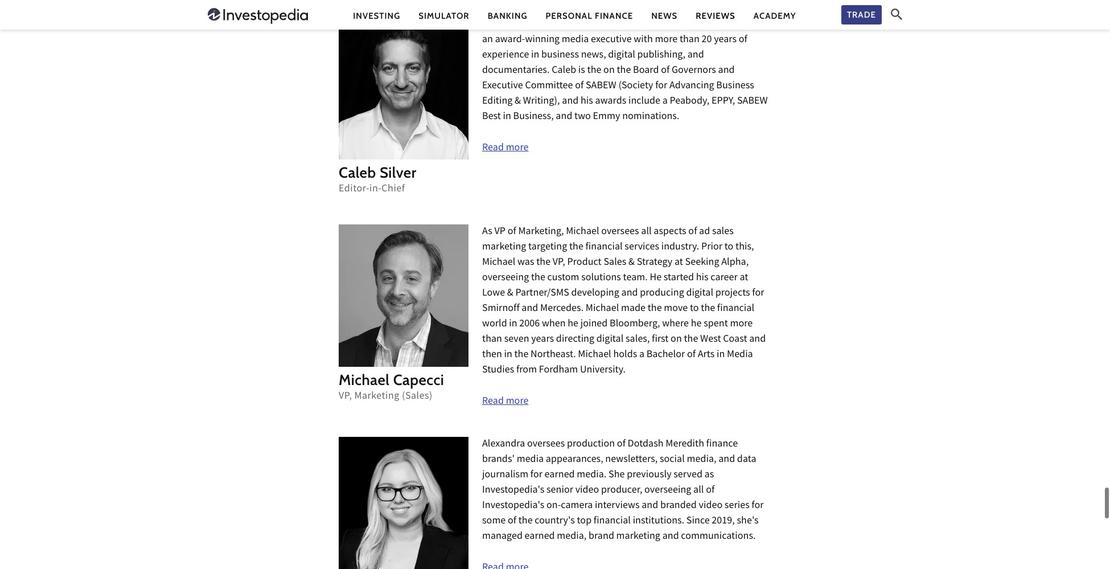 Task type: describe. For each thing, give the bounding box(es) containing it.
read for michael capecci
[[482, 394, 504, 410]]

of right vp at the top left of the page
[[508, 224, 516, 240]]

his inside the caleb has been the editor-in-chief of investopedia since 2016. he is an award-winning media executive with more than 20 years of experience in business news, digital publishing, and documentaries. caleb is the on the board of governors and executive committee of sabew (society for advancing business editing & writing), and his awards include a peabody, eppy, sabew best in business, and two emmy nominations.
[[581, 94, 593, 109]]

trade link
[[842, 5, 882, 25]]

news
[[652, 11, 678, 21]]

(society
[[619, 79, 654, 94]]

reviews
[[696, 11, 736, 21]]

publishing,
[[638, 48, 686, 63]]

financial inside alexandra oversees production of dotdash meredith finance brands' media appearances, newsletters, social media, and data journalism for earned media. she previously served as investopedia's senior video producer, overseeing all of investopedia's on-camera interviews and branded video series for some of the country's top financial institutions. since 2019, she's managed earned media, brand marketing and communications.
[[594, 514, 631, 529]]

joined
[[581, 317, 608, 332]]

and left when in the bottom of the page
[[522, 301, 538, 317]]

trade
[[847, 10, 877, 20]]

data
[[738, 452, 757, 468]]

for left senior
[[531, 468, 543, 483]]

of right "served"
[[706, 483, 715, 498]]

media.
[[577, 468, 607, 483]]

michael left was
[[482, 255, 516, 271]]

and up eppy,
[[719, 63, 735, 79]]

first
[[652, 332, 669, 347]]

0 vertical spatial financial
[[586, 240, 623, 255]]

in- inside caleb silver editor-in-chief
[[370, 182, 382, 197]]

alexandra oversees production of dotdash meredith finance brands' media appearances, newsletters, social media, and data journalism for earned media. she previously served as investopedia's senior video producer, overseeing all of investopedia's on-camera interviews and branded video series for some of the country's top financial institutions. since 2019, she's managed earned media, brand marketing and communications.
[[482, 437, 764, 545]]

as
[[482, 224, 493, 240]]

1 horizontal spatial is
[[762, 17, 769, 32]]

personal finance link
[[546, 10, 633, 22]]

experience
[[482, 48, 529, 63]]

finance
[[707, 437, 738, 452]]

search image
[[891, 9, 903, 20]]

strategy
[[637, 255, 673, 271]]

marketing inside alexandra oversees production of dotdash meredith finance brands' media appearances, newsletters, social media, and data journalism for earned media. she previously served as investopedia's senior video producer, overseeing all of investopedia's on-camera interviews and branded video series for some of the country's top financial institutions. since 2019, she's managed earned media, brand marketing and communications.
[[617, 529, 661, 545]]

world
[[482, 317, 507, 332]]

a inside the caleb has been the editor-in-chief of investopedia since 2016. he is an award-winning media executive with more than 20 years of experience in business news, digital publishing, and documentaries. caleb is the on the board of governors and executive committee of sabew (society for advancing business editing & writing), and his awards include a peabody, eppy, sabew best in business, and two emmy nominations.
[[663, 94, 668, 109]]

investing link
[[353, 10, 401, 22]]

caleb inside caleb silver editor-in-chief
[[339, 163, 376, 182]]

production
[[567, 437, 615, 452]]

developing
[[572, 286, 620, 301]]

managed
[[482, 529, 523, 545]]

served
[[674, 468, 703, 483]]

industry.
[[662, 240, 700, 255]]

simulator link
[[419, 10, 470, 22]]

was
[[518, 255, 535, 271]]

media inside alexandra oversees production of dotdash meredith finance brands' media appearances, newsletters, social media, and data journalism for earned media. she previously served as investopedia's senior video producer, overseeing all of investopedia's on-camera interviews and branded video series for some of the country's top financial institutions. since 2019, she's managed earned media, brand marketing and communications.
[[517, 452, 544, 468]]

of right some
[[508, 514, 517, 529]]

the left the west
[[684, 332, 699, 347]]

banking
[[488, 11, 528, 21]]

when
[[542, 317, 566, 332]]

of right board
[[661, 63, 670, 79]]

holds
[[614, 347, 638, 363]]

on-
[[547, 498, 561, 514]]

and up advancing
[[688, 48, 704, 63]]

0 horizontal spatial video
[[576, 483, 599, 498]]

1 vertical spatial digital
[[687, 286, 714, 301]]

in right the best
[[503, 109, 511, 125]]

the right "been"
[[550, 17, 564, 32]]

he inside the caleb has been the editor-in-chief of investopedia since 2016. he is an award-winning media executive with more than 20 years of experience in business news, digital publishing, and documentaries. caleb is the on the board of governors and executive committee of sabew (society for advancing business editing & writing), and his awards include a peabody, eppy, sabew best in business, and two emmy nominations.
[[749, 17, 760, 32]]

alexandra
[[482, 437, 525, 452]]

board
[[633, 63, 659, 79]]

in right then
[[504, 347, 513, 363]]

from
[[517, 363, 537, 378]]

news link
[[652, 10, 678, 22]]

brand
[[589, 529, 615, 545]]

business,
[[514, 109, 554, 125]]

the up awards
[[588, 63, 602, 79]]

brands'
[[482, 452, 515, 468]]

and up bloomberg,
[[622, 286, 638, 301]]

1 vertical spatial is
[[579, 63, 585, 79]]

spent
[[704, 317, 728, 332]]

partner/sms
[[516, 286, 569, 301]]

academy
[[754, 11, 797, 21]]

and left since at the bottom
[[663, 529, 679, 545]]

the inside alexandra oversees production of dotdash meredith finance brands' media appearances, newsletters, social media, and data journalism for earned media. she previously served as investopedia's senior video producer, overseeing all of investopedia's on-camera interviews and branded video series for some of the country's top financial institutions. since 2019, she's managed earned media, brand marketing and communications.
[[519, 514, 533, 529]]

read more for silver
[[482, 141, 529, 156]]

alexandra kerr image
[[339, 437, 469, 569]]

as
[[705, 468, 714, 483]]

personal finance
[[546, 11, 633, 21]]

1 vertical spatial earned
[[525, 529, 555, 545]]

caleb inside the caleb has been the editor-in-chief of investopedia since 2016. he is an award-winning media executive with more than 20 years of experience in business news, digital publishing, and documentaries. caleb is the on the board of governors and executive committee of sabew (society for advancing business editing & writing), and his awards include a peabody, eppy, sabew best in business, and two emmy nominations.
[[552, 63, 577, 79]]

1 investopedia's from the top
[[482, 483, 545, 498]]

she's
[[737, 514, 759, 529]]

been
[[526, 17, 548, 32]]

arts
[[698, 347, 715, 363]]

marketing inside as vp of marketing, michael oversees all aspects of ad sales marketing targeting the financial services industry. prior to this, michael was the vp, product sales & strategy at seeking alpha, overseeing the custom solutions team. he started his career at lowe & partner/sms developing and producing digital projects for smirnoff and mercedes. michael made the move to the financial world in 2006 when he joined bloomberg, where he spent more than seven years directing digital sales, first on the west coast and then in the northeast. michael holds a bachelor of arts in media studies from fordham university.
[[482, 240, 527, 255]]

he inside as vp of marketing, michael oversees all aspects of ad sales marketing targeting the financial services industry. prior to this, michael was the vp, product sales & strategy at seeking alpha, overseeing the custom solutions team. he started his career at lowe & partner/sms developing and producing digital projects for smirnoff and mercedes. michael made the move to the financial world in 2006 when he joined bloomberg, where he spent more than seven years directing digital sales, first on the west coast and then in the northeast. michael holds a bachelor of arts in media studies from fordham university.
[[650, 271, 662, 286]]

prior
[[702, 240, 723, 255]]

of left arts
[[687, 347, 696, 363]]

read more link for michael capecci
[[482, 394, 529, 410]]

in left 2006
[[509, 317, 518, 332]]

of right committee
[[575, 79, 584, 94]]

she
[[609, 468, 625, 483]]

the left custom
[[531, 271, 546, 286]]

20
[[702, 32, 712, 48]]

marketing,
[[519, 224, 564, 240]]

more down from
[[506, 394, 529, 410]]

on inside as vp of marketing, michael oversees all aspects of ad sales marketing targeting the financial services industry. prior to this, michael was the vp, product sales & strategy at seeking alpha, overseeing the custom solutions team. he started his career at lowe & partner/sms developing and producing digital projects for smirnoff and mercedes. michael made the move to the financial world in 2006 when he joined bloomberg, where he spent more than seven years directing digital sales, first on the west coast and then in the northeast. michael holds a bachelor of arts in media studies from fordham university.
[[671, 332, 682, 347]]

sales,
[[626, 332, 650, 347]]

more down business, on the top left of page
[[506, 141, 529, 156]]

editor- inside caleb silver editor-in-chief
[[339, 182, 370, 197]]

1 horizontal spatial at
[[740, 271, 749, 286]]

newsletters,
[[606, 452, 658, 468]]

0 horizontal spatial to
[[690, 301, 699, 317]]

and right writing),
[[562, 94, 579, 109]]

the right targeting
[[570, 240, 584, 255]]

oversees inside as vp of marketing, michael oversees all aspects of ad sales marketing targeting the financial services industry. prior to this, michael was the vp, product sales & strategy at seeking alpha, overseeing the custom solutions team. he started his career at lowe & partner/sms developing and producing digital projects for smirnoff and mercedes. michael made the move to the financial world in 2006 when he joined bloomberg, where he spent more than seven years directing digital sales, first on the west coast and then in the northeast. michael holds a bachelor of arts in media studies from fordham university.
[[602, 224, 639, 240]]

chief inside caleb silver editor-in-chief
[[382, 182, 405, 197]]

michael inside michael capecci vp, marketing (sales)
[[339, 371, 390, 389]]

eppy,
[[712, 94, 735, 109]]

1 he from the left
[[568, 317, 579, 332]]

and left "branded"
[[642, 498, 659, 514]]

this,
[[736, 240, 754, 255]]

coast
[[723, 332, 748, 347]]

some
[[482, 514, 506, 529]]

governors
[[672, 63, 717, 79]]

investing
[[353, 11, 401, 21]]

vp, inside as vp of marketing, michael oversees all aspects of ad sales marketing targeting the financial services industry. prior to this, michael was the vp, product sales & strategy at seeking alpha, overseeing the custom solutions team. he started his career at lowe & partner/sms developing and producing digital projects for smirnoff and mercedes. michael made the move to the financial world in 2006 when he joined bloomberg, where he spent more than seven years directing digital sales, first on the west coast and then in the northeast. michael holds a bachelor of arts in media studies from fordham university.
[[553, 255, 566, 271]]

targeting
[[529, 240, 567, 255]]

northeast.
[[531, 347, 576, 363]]

0 horizontal spatial sabew
[[586, 79, 617, 94]]

fordham
[[539, 363, 578, 378]]

read for caleb silver
[[482, 141, 504, 156]]

custom
[[548, 271, 580, 286]]

the left move
[[648, 301, 662, 317]]

all inside alexandra oversees production of dotdash meredith finance brands' media appearances, newsletters, social media, and data journalism for earned media. she previously served as investopedia's senior video producer, overseeing all of investopedia's on-camera interviews and branded video series for some of the country's top financial institutions. since 2019, she's managed earned media, brand marketing and communications.
[[694, 483, 704, 498]]

0 horizontal spatial media,
[[557, 529, 587, 545]]

in- inside the caleb has been the editor-in-chief of investopedia since 2016. he is an award-winning media executive with more than 20 years of experience in business news, digital publishing, and documentaries. caleb is the on the board of governors and executive committee of sabew (society for advancing business editing & writing), and his awards include a peabody, eppy, sabew best in business, and two emmy nominations.
[[595, 17, 607, 32]]

camera
[[561, 498, 593, 514]]

aspects
[[654, 224, 687, 240]]

directing
[[556, 332, 595, 347]]

since
[[699, 17, 721, 32]]

alpha,
[[722, 255, 749, 271]]

investopedia homepage image
[[208, 7, 308, 25]]

1 horizontal spatial to
[[725, 240, 734, 255]]

vp
[[495, 224, 506, 240]]

peabody,
[[670, 94, 710, 109]]

and left the data
[[719, 452, 735, 468]]

vp, inside michael capecci vp, marketing (sales)
[[339, 389, 352, 404]]

then
[[482, 347, 502, 363]]

interviews
[[595, 498, 640, 514]]

country's
[[535, 514, 575, 529]]

michael up product
[[566, 224, 600, 240]]

his inside as vp of marketing, michael oversees all aspects of ad sales marketing targeting the financial services industry. prior to this, michael was the vp, product sales & strategy at seeking alpha, overseeing the custom solutions team. he started his career at lowe & partner/sms developing and producing digital projects for smirnoff and mercedes. michael made the move to the financial world in 2006 when he joined bloomberg, where he spent more than seven years directing digital sales, first on the west coast and then in the northeast. michael holds a bachelor of arts in media studies from fordham university.
[[696, 271, 709, 286]]

oversees inside alexandra oversees production of dotdash meredith finance brands' media appearances, newsletters, social media, and data journalism for earned media. she previously served as investopedia's senior video producer, overseeing all of investopedia's on-camera interviews and branded video series for some of the country's top financial institutions. since 2019, she's managed earned media, brand marketing and communications.
[[527, 437, 565, 452]]

0 horizontal spatial &
[[507, 286, 514, 301]]

as vp of marketing, michael oversees all aspects of ad sales marketing targeting the financial services industry. prior to this, michael was the vp, product sales & strategy at seeking alpha, overseeing the custom solutions team. he started his career at lowe & partner/sms developing and producing digital projects for smirnoff and mercedes. michael made the move to the financial world in 2006 when he joined bloomberg, where he spent more than seven years directing digital sales, first on the west coast and then in the northeast. michael holds a bachelor of arts in media studies from fordham university.
[[482, 224, 766, 378]]

executive
[[482, 79, 523, 94]]

read more for capecci
[[482, 394, 529, 410]]

nominations.
[[623, 109, 680, 125]]

more inside as vp of marketing, michael oversees all aspects of ad sales marketing targeting the financial services industry. prior to this, michael was the vp, product sales & strategy at seeking alpha, overseeing the custom solutions team. he started his career at lowe & partner/sms developing and producing digital projects for smirnoff and mercedes. michael made the move to the financial world in 2006 when he joined bloomberg, where he spent more than seven years directing digital sales, first on the west coast and then in the northeast. michael holds a bachelor of arts in media studies from fordham university.
[[730, 317, 753, 332]]

smirnoff
[[482, 301, 520, 317]]

with
[[634, 32, 653, 48]]

michael down solutions
[[586, 301, 619, 317]]



Task type: locate. For each thing, give the bounding box(es) containing it.
editor- inside the caleb has been the editor-in-chief of investopedia since 2016. he is an award-winning media executive with more than 20 years of experience in business news, digital publishing, and documentaries. caleb is the on the board of governors and executive committee of sabew (society for advancing business editing & writing), and his awards include a peabody, eppy, sabew best in business, and two emmy nominations.
[[566, 17, 595, 32]]

include
[[629, 94, 661, 109]]

for right (society
[[656, 79, 668, 94]]

started
[[664, 271, 694, 286]]

1 horizontal spatial chief
[[607, 17, 629, 32]]

best
[[482, 109, 501, 125]]

1 horizontal spatial his
[[696, 271, 709, 286]]

sabew
[[586, 79, 617, 94], [738, 94, 768, 109]]

the right studies
[[515, 347, 529, 363]]

video right senior
[[576, 483, 599, 498]]

2 read from the top
[[482, 394, 504, 410]]

media,
[[687, 452, 717, 468], [557, 529, 587, 545]]

0 horizontal spatial editor-
[[339, 182, 370, 197]]

sales
[[712, 224, 734, 240]]

michael left holds
[[578, 347, 612, 363]]

chief inside the caleb has been the editor-in-chief of investopedia since 2016. he is an award-winning media executive with more than 20 years of experience in business news, digital publishing, and documentaries. caleb is the on the board of governors and executive committee of sabew (society for advancing business editing & writing), and his awards include a peabody, eppy, sabew best in business, and two emmy nominations.
[[607, 17, 629, 32]]

appearances,
[[546, 452, 604, 468]]

product
[[568, 255, 602, 271]]

mercedes.
[[541, 301, 584, 317]]

bloomberg,
[[610, 317, 660, 332]]

0 horizontal spatial caleb
[[339, 163, 376, 182]]

in
[[531, 48, 540, 63], [503, 109, 511, 125], [509, 317, 518, 332], [504, 347, 513, 363], [717, 347, 725, 363]]

read more link for caleb silver
[[482, 141, 529, 156]]

(sales)
[[402, 389, 433, 404]]

studies
[[482, 363, 514, 378]]

winning
[[525, 32, 560, 48]]

on inside the caleb has been the editor-in-chief of investopedia since 2016. he is an award-winning media executive with more than 20 years of experience in business news, digital publishing, and documentaries. caleb is the on the board of governors and executive committee of sabew (society for advancing business editing & writing), and his awards include a peabody, eppy, sabew best in business, and two emmy nominations.
[[604, 63, 615, 79]]

dotdash
[[628, 437, 664, 452]]

capecci
[[393, 371, 444, 389]]

all inside as vp of marketing, michael oversees all aspects of ad sales marketing targeting the financial services industry. prior to this, michael was the vp, product sales & strategy at seeking alpha, overseeing the custom solutions team. he started his career at lowe & partner/sms developing and producing digital projects for smirnoff and mercedes. michael made the move to the financial world in 2006 when he joined bloomberg, where he spent more than seven years directing digital sales, first on the west coast and then in the northeast. michael holds a bachelor of arts in media studies from fordham university.
[[642, 224, 652, 240]]

read more down the best
[[482, 141, 529, 156]]

ad
[[700, 224, 710, 240]]

institutions.
[[633, 514, 685, 529]]

1 vertical spatial all
[[694, 483, 704, 498]]

a right the include
[[663, 94, 668, 109]]

2 horizontal spatial &
[[629, 255, 635, 271]]

career
[[711, 271, 738, 286]]

read more link down the best
[[482, 141, 529, 156]]

media, left brand
[[557, 529, 587, 545]]

caleb left silver
[[339, 163, 376, 182]]

an
[[482, 32, 493, 48]]

0 vertical spatial media,
[[687, 452, 717, 468]]

vp, left marketing
[[339, 389, 352, 404]]

investopedia's down journalism
[[482, 498, 545, 514]]

caleb has
[[482, 17, 524, 32]]

marketing
[[482, 240, 527, 255], [617, 529, 661, 545]]

than inside the caleb has been the editor-in-chief of investopedia since 2016. he is an award-winning media executive with more than 20 years of experience in business news, digital publishing, and documentaries. caleb is the on the board of governors and executive committee of sabew (society for advancing business editing & writing), and his awards include a peabody, eppy, sabew best in business, and two emmy nominations.
[[680, 32, 700, 48]]

0 horizontal spatial marketing
[[482, 240, 527, 255]]

banking link
[[488, 10, 528, 22]]

sales
[[604, 255, 627, 271]]

0 vertical spatial than
[[680, 32, 700, 48]]

1 vertical spatial read more
[[482, 394, 529, 410]]

two emmy
[[575, 109, 621, 125]]

1 horizontal spatial he
[[749, 17, 760, 32]]

silver
[[380, 163, 417, 182]]

years inside the caleb has been the editor-in-chief of investopedia since 2016. he is an award-winning media executive with more than 20 years of experience in business news, digital publishing, and documentaries. caleb is the on the board of governors and executive committee of sabew (society for advancing business editing & writing), and his awards include a peabody, eppy, sabew best in business, and two emmy nominations.
[[714, 32, 737, 48]]

1 vertical spatial he
[[650, 271, 662, 286]]

0 vertical spatial is
[[762, 17, 769, 32]]

is
[[762, 17, 769, 32], [579, 63, 585, 79]]

media inside the caleb has been the editor-in-chief of investopedia since 2016. he is an award-winning media executive with more than 20 years of experience in business news, digital publishing, and documentaries. caleb is the on the board of governors and executive committee of sabew (society for advancing business editing & writing), and his awards include a peabody, eppy, sabew best in business, and two emmy nominations.
[[562, 32, 589, 48]]

than inside as vp of marketing, michael oversees all aspects of ad sales marketing targeting the financial services industry. prior to this, michael was the vp, product sales & strategy at seeking alpha, overseeing the custom solutions team. he started his career at lowe & partner/sms developing and producing digital projects for smirnoff and mercedes. michael made the move to the financial world in 2006 when he joined bloomberg, where he spent more than seven years directing digital sales, first on the west coast and then in the northeast. michael holds a bachelor of arts in media studies from fordham university.
[[482, 332, 502, 347]]

chief down silver
[[382, 182, 405, 197]]

digital right news,
[[608, 48, 636, 63]]

2 read more link from the top
[[482, 394, 529, 410]]

he left spent
[[691, 317, 702, 332]]

0 horizontal spatial media
[[517, 452, 544, 468]]

2 he from the left
[[691, 317, 702, 332]]

of left dotdash
[[617, 437, 626, 452]]

on right first
[[671, 332, 682, 347]]

& right editing
[[515, 94, 521, 109]]

and right the coast
[[750, 332, 766, 347]]

2006
[[520, 317, 540, 332]]

editor-
[[566, 17, 595, 32], [339, 182, 370, 197]]

since
[[687, 514, 710, 529]]

west
[[701, 332, 721, 347]]

0 horizontal spatial oversees
[[527, 437, 565, 452]]

2 investopedia's from the top
[[482, 498, 545, 514]]

more inside the caleb has been the editor-in-chief of investopedia since 2016. he is an award-winning media executive with more than 20 years of experience in business news, digital publishing, and documentaries. caleb is the on the board of governors and executive committee of sabew (society for advancing business editing & writing), and his awards include a peabody, eppy, sabew best in business, and two emmy nominations.
[[655, 32, 678, 48]]

1 vertical spatial marketing
[[617, 529, 661, 545]]

journalism
[[482, 468, 529, 483]]

0 vertical spatial on
[[604, 63, 615, 79]]

of
[[631, 17, 639, 32], [739, 32, 748, 48], [661, 63, 670, 79], [575, 79, 584, 94], [508, 224, 516, 240], [689, 224, 697, 240], [687, 347, 696, 363], [617, 437, 626, 452], [706, 483, 715, 498], [508, 514, 517, 529]]

is right 2016. on the top of page
[[762, 17, 769, 32]]

executive
[[591, 32, 632, 48]]

sabew right eppy,
[[738, 94, 768, 109]]

0 vertical spatial read
[[482, 141, 504, 156]]

1 vertical spatial years
[[532, 332, 554, 347]]

michael up marketing
[[339, 371, 390, 389]]

overseeing up smirnoff
[[482, 271, 529, 286]]

oversees up sales
[[602, 224, 639, 240]]

lowe
[[482, 286, 505, 301]]

1 horizontal spatial video
[[699, 498, 723, 514]]

2 vertical spatial financial
[[594, 514, 631, 529]]

0 vertical spatial he
[[749, 17, 760, 32]]

1 horizontal spatial caleb
[[552, 63, 577, 79]]

top
[[577, 514, 592, 529]]

overseeing inside alexandra oversees production of dotdash meredith finance brands' media appearances, newsletters, social media, and data journalism for earned media. she previously served as investopedia's senior video producer, overseeing all of investopedia's on-camera interviews and branded video series for some of the country's top financial institutions. since 2019, she's managed earned media, brand marketing and communications.
[[645, 483, 692, 498]]

branded
[[661, 498, 697, 514]]

earned up the on-
[[545, 468, 575, 483]]

0 vertical spatial all
[[642, 224, 652, 240]]

1 horizontal spatial in-
[[595, 17, 607, 32]]

producing
[[640, 286, 685, 301]]

on up awards
[[604, 63, 615, 79]]

university.
[[580, 363, 626, 378]]

financial up solutions
[[586, 240, 623, 255]]

the left projects
[[701, 301, 716, 317]]

1 vertical spatial chief
[[382, 182, 405, 197]]

0 horizontal spatial is
[[579, 63, 585, 79]]

0 vertical spatial vp,
[[553, 255, 566, 271]]

previously
[[627, 468, 672, 483]]

1 vertical spatial in-
[[370, 182, 382, 197]]

documentaries.
[[482, 63, 550, 79]]

he right when in the bottom of the page
[[568, 317, 579, 332]]

1 horizontal spatial than
[[680, 32, 700, 48]]

0 vertical spatial &
[[515, 94, 521, 109]]

2 vertical spatial &
[[507, 286, 514, 301]]

0 horizontal spatial all
[[642, 224, 652, 240]]

all
[[642, 224, 652, 240], [694, 483, 704, 498]]

for inside as vp of marketing, michael oversees all aspects of ad sales marketing targeting the financial services industry. prior to this, michael was the vp, product sales & strategy at seeking alpha, overseeing the custom solutions team. he started his career at lowe & partner/sms developing and producing digital projects for smirnoff and mercedes. michael made the move to the financial world in 2006 when he joined bloomberg, where he spent more than seven years directing digital sales, first on the west coast and then in the northeast. michael holds a bachelor of arts in media studies from fordham university.
[[753, 286, 765, 301]]

0 horizontal spatial on
[[604, 63, 615, 79]]

1 horizontal spatial marketing
[[617, 529, 661, 545]]

financial up the coast
[[718, 301, 755, 317]]

1 read more from the top
[[482, 141, 529, 156]]

media
[[727, 347, 753, 363]]

in- down silver
[[370, 182, 382, 197]]

the left board
[[617, 63, 631, 79]]

his left awards
[[581, 94, 593, 109]]

vp,
[[553, 255, 566, 271], [339, 389, 352, 404]]

digital down seeking
[[687, 286, 714, 301]]

0 horizontal spatial than
[[482, 332, 502, 347]]

0 horizontal spatial his
[[581, 94, 593, 109]]

communications.
[[681, 529, 756, 545]]

read more down studies
[[482, 394, 529, 410]]

1 horizontal spatial editor-
[[566, 17, 595, 32]]

read down the best
[[482, 141, 504, 156]]

investopedia's down brands'
[[482, 483, 545, 498]]

1 vertical spatial to
[[690, 301, 699, 317]]

for inside the caleb has been the editor-in-chief of investopedia since 2016. he is an award-winning media executive with more than 20 years of experience in business news, digital publishing, and documentaries. caleb is the on the board of governors and executive committee of sabew (society for advancing business editing & writing), and his awards include a peabody, eppy, sabew best in business, and two emmy nominations.
[[656, 79, 668, 94]]

where
[[663, 317, 689, 332]]

michael capecci headshot image
[[339, 224, 469, 367]]

overseeing down social
[[645, 483, 692, 498]]

1 horizontal spatial media,
[[687, 452, 717, 468]]

0 vertical spatial in-
[[595, 17, 607, 32]]

a right holds
[[640, 347, 645, 363]]

1 horizontal spatial media
[[562, 32, 589, 48]]

social
[[660, 452, 685, 468]]

for right series
[[752, 498, 764, 514]]

media right brands'
[[517, 452, 544, 468]]

2 read more from the top
[[482, 394, 529, 410]]

in left business
[[531, 48, 540, 63]]

0 vertical spatial media
[[562, 32, 589, 48]]

digital inside the caleb has been the editor-in-chief of investopedia since 2016. he is an award-winning media executive with more than 20 years of experience in business news, digital publishing, and documentaries. caleb is the on the board of governors and executive committee of sabew (society for advancing business editing & writing), and his awards include a peabody, eppy, sabew best in business, and two emmy nominations.
[[608, 48, 636, 63]]

1 read from the top
[[482, 141, 504, 156]]

team.
[[623, 271, 648, 286]]

1 vertical spatial &
[[629, 255, 635, 271]]

a inside as vp of marketing, michael oversees all aspects of ad sales marketing targeting the financial services industry. prior to this, michael was the vp, product sales & strategy at seeking alpha, overseeing the custom solutions team. he started his career at lowe & partner/sms developing and producing digital projects for smirnoff and mercedes. michael made the move to the financial world in 2006 when he joined bloomberg, where he spent more than seven years directing digital sales, first on the west coast and then in the northeast. michael holds a bachelor of arts in media studies from fordham university.
[[640, 347, 645, 363]]

his
[[581, 94, 593, 109], [696, 271, 709, 286]]

digital left the sales,
[[597, 332, 624, 347]]

than left seven
[[482, 332, 502, 347]]

at left seeking
[[675, 255, 683, 271]]

1 vertical spatial overseeing
[[645, 483, 692, 498]]

0 vertical spatial overseeing
[[482, 271, 529, 286]]

1 horizontal spatial a
[[663, 94, 668, 109]]

digital
[[608, 48, 636, 63], [687, 286, 714, 301], [597, 332, 624, 347]]

0 vertical spatial chief
[[607, 17, 629, 32]]

investopedia's
[[482, 483, 545, 498], [482, 498, 545, 514]]

the right was
[[537, 255, 551, 271]]

vp, left product
[[553, 255, 566, 271]]

more right with
[[655, 32, 678, 48]]

1 vertical spatial media,
[[557, 529, 587, 545]]

1 horizontal spatial all
[[694, 483, 704, 498]]

to left this,
[[725, 240, 734, 255]]

of left news link
[[631, 17, 639, 32]]

1 vertical spatial read
[[482, 394, 504, 410]]

1 vertical spatial media
[[517, 452, 544, 468]]

senior
[[547, 483, 574, 498]]

0 horizontal spatial at
[[675, 255, 683, 271]]

and right business, on the top left of page
[[556, 109, 573, 125]]

1 vertical spatial vp,
[[339, 389, 352, 404]]

0 vertical spatial read more
[[482, 141, 529, 156]]

1 horizontal spatial &
[[515, 94, 521, 109]]

1 horizontal spatial oversees
[[602, 224, 639, 240]]

caleb has been the editor-in-chief of investopedia since 2016. he is an award-winning media executive with more than 20 years of experience in business news, digital publishing, and documentaries. caleb is the on the board of governors and executive committee of sabew (society for advancing business editing & writing), and his awards include a peabody, eppy, sabew best in business, and two emmy nominations.
[[482, 17, 769, 125]]

2019,
[[712, 514, 735, 529]]

financial right top at the right bottom of the page
[[594, 514, 631, 529]]

0 vertical spatial a
[[663, 94, 668, 109]]

1 read more link from the top
[[482, 141, 529, 156]]

1 vertical spatial editor-
[[339, 182, 370, 197]]

overseeing inside as vp of marketing, michael oversees all aspects of ad sales marketing targeting the financial services industry. prior to this, michael was the vp, product sales & strategy at seeking alpha, overseeing the custom solutions team. he started his career at lowe & partner/sms developing and producing digital projects for smirnoff and mercedes. michael made the move to the financial world in 2006 when he joined bloomberg, where he spent more than seven years directing digital sales, first on the west coast and then in the northeast. michael holds a bachelor of arts in media studies from fordham university.
[[482, 271, 529, 286]]

0 horizontal spatial he
[[568, 317, 579, 332]]

business
[[542, 48, 579, 63]]

0 horizontal spatial in-
[[370, 182, 382, 197]]

1 vertical spatial a
[[640, 347, 645, 363]]

oversees right alexandra
[[527, 437, 565, 452]]

to right move
[[690, 301, 699, 317]]

1 vertical spatial financial
[[718, 301, 755, 317]]

1 horizontal spatial years
[[714, 32, 737, 48]]

read down studies
[[482, 394, 504, 410]]

of right 20
[[739, 32, 748, 48]]

& inside the caleb has been the editor-in-chief of investopedia since 2016. he is an award-winning media executive with more than 20 years of experience in business news, digital publishing, and documentaries. caleb is the on the board of governors and executive committee of sabew (society for advancing business editing & writing), and his awards include a peabody, eppy, sabew best in business, and two emmy nominations.
[[515, 94, 521, 109]]

and
[[688, 48, 704, 63], [719, 63, 735, 79], [562, 94, 579, 109], [556, 109, 573, 125], [622, 286, 638, 301], [522, 301, 538, 317], [750, 332, 766, 347], [719, 452, 735, 468], [642, 498, 659, 514], [663, 529, 679, 545]]

0 vertical spatial read more link
[[482, 141, 529, 156]]

reviews link
[[696, 10, 736, 22]]

1 horizontal spatial he
[[691, 317, 702, 332]]

he
[[749, 17, 760, 32], [650, 271, 662, 286]]

1 vertical spatial his
[[696, 271, 709, 286]]

0 horizontal spatial overseeing
[[482, 271, 529, 286]]

0 vertical spatial editor-
[[566, 17, 595, 32]]

2 vertical spatial digital
[[597, 332, 624, 347]]

in- up news,
[[595, 17, 607, 32]]

finance
[[595, 11, 633, 21]]

0 vertical spatial caleb
[[552, 63, 577, 79]]

1 horizontal spatial vp,
[[553, 255, 566, 271]]

award-
[[495, 32, 525, 48]]

at right career
[[740, 271, 749, 286]]

business
[[717, 79, 755, 94]]

in-
[[595, 17, 607, 32], [370, 182, 382, 197]]

media down 'personal'
[[562, 32, 589, 48]]

sabew up two emmy
[[586, 79, 617, 94]]

move
[[664, 301, 688, 317]]

0 vertical spatial digital
[[608, 48, 636, 63]]

0 horizontal spatial a
[[640, 347, 645, 363]]

all left aspects
[[642, 224, 652, 240]]

& right lowe
[[507, 286, 514, 301]]

0 vertical spatial oversees
[[602, 224, 639, 240]]

& right sales
[[629, 255, 635, 271]]

earned down the on-
[[525, 529, 555, 545]]

years inside as vp of marketing, michael oversees all aspects of ad sales marketing targeting the financial services industry. prior to this, michael was the vp, product sales & strategy at seeking alpha, overseeing the custom solutions team. he started his career at lowe & partner/sms developing and producing digital projects for smirnoff and mercedes. michael made the move to the financial world in 2006 when he joined bloomberg, where he spent more than seven years directing digital sales, first on the west coast and then in the northeast. michael holds a bachelor of arts in media studies from fordham university.
[[532, 332, 554, 347]]

solutions
[[582, 271, 621, 286]]

1 horizontal spatial sabew
[[738, 94, 768, 109]]

chief
[[607, 17, 629, 32], [382, 182, 405, 197]]

video left series
[[699, 498, 723, 514]]

1 vertical spatial oversees
[[527, 437, 565, 452]]

0 vertical spatial marketing
[[482, 240, 527, 255]]

1 vertical spatial caleb
[[339, 163, 376, 182]]

0 vertical spatial earned
[[545, 468, 575, 483]]

0 horizontal spatial years
[[532, 332, 554, 347]]

services
[[625, 240, 660, 255]]

1 vertical spatial on
[[671, 332, 682, 347]]

than left 20
[[680, 32, 700, 48]]

of left the ad
[[689, 224, 697, 240]]

1 horizontal spatial overseeing
[[645, 483, 692, 498]]

overseeing
[[482, 271, 529, 286], [645, 483, 692, 498]]

media, right social
[[687, 452, 717, 468]]

he right team.
[[650, 271, 662, 286]]

in right arts
[[717, 347, 725, 363]]

chief left with
[[607, 17, 629, 32]]

marketing
[[355, 389, 400, 404]]

his left career
[[696, 271, 709, 286]]

0 horizontal spatial chief
[[382, 182, 405, 197]]

a
[[663, 94, 668, 109], [640, 347, 645, 363]]

years right 20
[[714, 32, 737, 48]]

0 vertical spatial years
[[714, 32, 737, 48]]

1 horizontal spatial on
[[671, 332, 682, 347]]

0 horizontal spatial vp,
[[339, 389, 352, 404]]

1 vertical spatial than
[[482, 332, 502, 347]]

0 vertical spatial to
[[725, 240, 734, 255]]

committee
[[525, 79, 573, 94]]

caleb left news,
[[552, 63, 577, 79]]

for
[[656, 79, 668, 94], [753, 286, 765, 301], [531, 468, 543, 483], [752, 498, 764, 514]]

more right spent
[[730, 317, 753, 332]]



Task type: vqa. For each thing, say whether or not it's contained in the screenshot.
bottommost or
no



